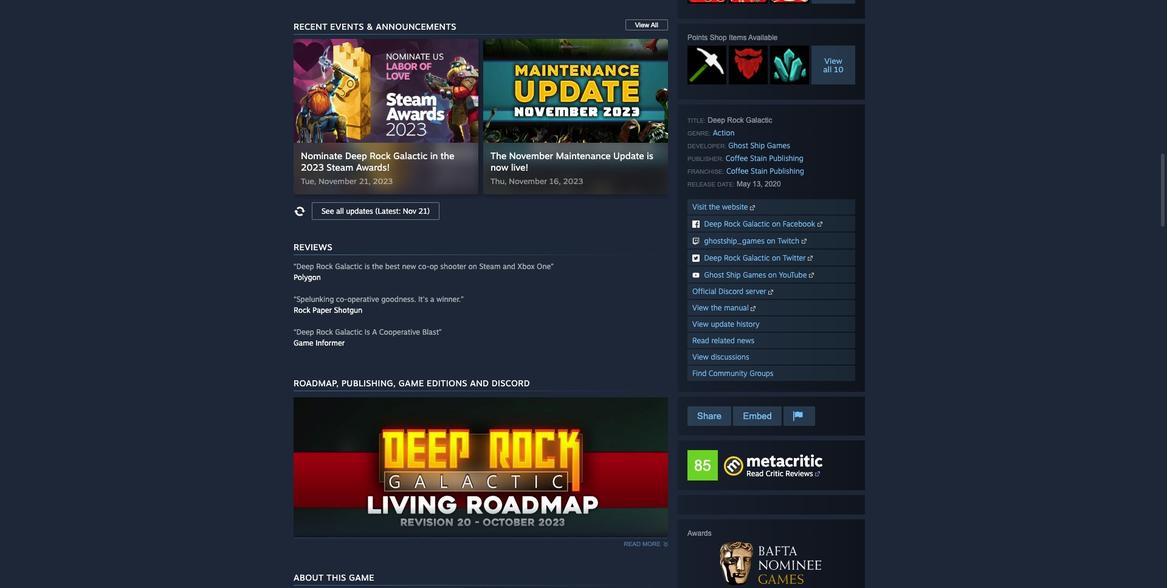 Task type: locate. For each thing, give the bounding box(es) containing it.
2023 for the november maintenance update is now live!
[[563, 177, 583, 186]]

deep inside nominate deep rock galactic in the 2023 steam awards!
[[345, 150, 367, 162]]

ghost up 'official' at the right of the page
[[705, 271, 724, 280]]

galactic up ghost ship games link
[[746, 116, 773, 125]]

deep down ghostship_games
[[705, 254, 722, 263]]

0 vertical spatial and
[[503, 262, 516, 271]]

game right this on the left bottom of page
[[349, 573, 375, 583]]

0 vertical spatial co-
[[418, 262, 430, 271]]

0 horizontal spatial discord
[[492, 378, 530, 389]]

0 vertical spatial "deep
[[294, 262, 314, 271]]

0 vertical spatial read
[[693, 336, 710, 346]]

galactic up 'ghost ship games on youtube'
[[743, 254, 770, 263]]

recent events & announcements
[[294, 21, 457, 32]]

2 horizontal spatial game
[[399, 378, 424, 389]]

co- up shotgun
[[336, 295, 347, 304]]

operative
[[347, 295, 379, 304]]

game left informer
[[294, 339, 314, 348]]

about this game
[[294, 573, 375, 583]]

tue,
[[301, 177, 316, 186]]

the right visit
[[709, 203, 720, 212]]

rock up polygon
[[316, 262, 333, 271]]

all for view
[[824, 65, 832, 74]]

galactic for deep rock galactic on twitter
[[743, 254, 770, 263]]

view for view discussions
[[693, 353, 709, 362]]

the left best
[[372, 262, 383, 271]]

on
[[772, 220, 781, 229], [767, 237, 776, 246], [772, 254, 781, 263], [469, 262, 477, 271], [769, 271, 777, 280]]

nov
[[403, 207, 417, 216]]

view discussions
[[693, 353, 750, 362]]

editions
[[427, 378, 468, 389]]

informer
[[316, 339, 345, 348]]

view right ":morkite:" image
[[825, 56, 843, 66]]

read related news link
[[688, 333, 856, 349]]

view up the find
[[693, 353, 709, 362]]

2020
[[765, 180, 781, 189]]

coffee down ghost ship games link
[[726, 154, 748, 163]]

coffee stain publishing link for publisher:
[[726, 154, 804, 163]]

all inside view all 10
[[824, 65, 832, 74]]

read more
[[624, 541, 661, 548]]

ghost ship games link
[[729, 141, 791, 150]]

0 vertical spatial discord
[[719, 287, 744, 296]]

rock up ghostship_games
[[724, 220, 741, 229]]

steam left xbox
[[479, 262, 501, 271]]

available
[[749, 34, 778, 42]]

0 vertical spatial coffee stain publishing link
[[726, 154, 804, 163]]

"deep inside "deep rock galactic is a cooperative blast" game informer
[[294, 328, 314, 337]]

2 "deep from the top
[[294, 328, 314, 337]]

view left all
[[635, 21, 650, 29]]

view
[[635, 21, 650, 29], [825, 56, 843, 66], [693, 304, 709, 313], [693, 320, 709, 329], [693, 353, 709, 362]]

0 horizontal spatial steam
[[327, 162, 354, 174]]

one"
[[537, 262, 554, 271]]

manual
[[724, 304, 749, 313]]

coffee stain publishing link for franchise:
[[727, 167, 804, 176]]

games
[[767, 141, 791, 150], [743, 271, 766, 280]]

server
[[746, 287, 767, 296]]

1 horizontal spatial games
[[767, 141, 791, 150]]

stain down ghost ship games link
[[750, 154, 767, 163]]

view all link
[[626, 20, 668, 31]]

game for roadmap, publishing, game editions and discord
[[399, 378, 424, 389]]

galactic inside title: deep rock galactic genre: action developer: ghost ship games publisher: coffee stain publishing franchise: coffee stain publishing release date: may 13, 2020
[[746, 116, 773, 125]]

reviews right critic
[[786, 470, 814, 479]]

0 vertical spatial games
[[767, 141, 791, 150]]

2023 down awards!
[[373, 177, 393, 186]]

share link
[[688, 407, 732, 426]]

coffee up may
[[727, 167, 749, 176]]

galactic
[[746, 116, 773, 125], [394, 150, 428, 162], [743, 220, 770, 229], [743, 254, 770, 263], [335, 262, 363, 271], [335, 328, 363, 337]]

rock inside title: deep rock galactic genre: action developer: ghost ship games publisher: coffee stain publishing franchise: coffee stain publishing release date: may 13, 2020
[[728, 116, 744, 125]]

1 horizontal spatial ship
[[751, 141, 765, 150]]

the right in
[[441, 150, 455, 162]]

galactic inside "deep rock galactic is a cooperative blast" game informer
[[335, 328, 363, 337]]

0 vertical spatial ghost
[[729, 141, 749, 150]]

deep rock galactic on facebook link
[[688, 216, 856, 232]]

deep up 21,
[[345, 150, 367, 162]]

(latest:
[[375, 207, 401, 216]]

november for tue,
[[319, 177, 357, 186]]

0 vertical spatial stain
[[750, 154, 767, 163]]

1 vertical spatial reviews
[[786, 470, 814, 479]]

rock down "spelunking at the bottom
[[294, 306, 311, 315]]

date:
[[718, 181, 735, 188]]

game
[[294, 339, 314, 348], [399, 378, 424, 389], [349, 573, 375, 583]]

rock paper shotgun link
[[294, 306, 363, 315]]

publisher:
[[688, 156, 724, 163]]

games up server
[[743, 271, 766, 280]]

best
[[385, 262, 400, 271]]

november for thu,
[[509, 177, 547, 186]]

1 vertical spatial coffee
[[727, 167, 749, 176]]

:redbeard: image
[[729, 46, 768, 85]]

shotgun
[[334, 306, 363, 315]]

0 vertical spatial reviews
[[294, 242, 333, 253]]

share
[[698, 411, 722, 422]]

points
[[688, 34, 708, 42]]

co-
[[418, 262, 430, 271], [336, 295, 347, 304]]

1 vertical spatial ship
[[727, 271, 741, 280]]

rock up 21,
[[370, 150, 391, 162]]

read critic reviews link
[[747, 470, 814, 479]]

1 horizontal spatial is
[[647, 150, 654, 162]]

coffee stain publishing link up the 2020
[[727, 167, 804, 176]]

0 horizontal spatial co-
[[336, 295, 347, 304]]

stain
[[750, 154, 767, 163], [751, 167, 768, 176]]

games inside title: deep rock galactic genre: action developer: ghost ship games publisher: coffee stain publishing franchise: coffee stain publishing release date: may 13, 2020
[[767, 141, 791, 150]]

visit the website
[[693, 203, 751, 212]]

1 horizontal spatial ghost
[[729, 141, 749, 150]]

november inside the november maintenance update is now live!
[[509, 150, 553, 162]]

view down 'official' at the right of the page
[[693, 304, 709, 313]]

1 horizontal spatial game
[[349, 573, 375, 583]]

all for see
[[336, 207, 344, 216]]

0 vertical spatial ship
[[751, 141, 765, 150]]

the inside "deep rock galactic is the best new co-op shooter on steam and xbox one" polygon
[[372, 262, 383, 271]]

the inside 'link'
[[709, 203, 720, 212]]

1 vertical spatial discord
[[492, 378, 530, 389]]

0 vertical spatial all
[[824, 65, 832, 74]]

rock up the game informer "link" in the left bottom of the page
[[316, 328, 333, 337]]

rock inside "deep rock galactic is a cooperative blast" game informer
[[316, 328, 333, 337]]

"deep inside "deep rock galactic is the best new co-op shooter on steam and xbox one" polygon
[[294, 262, 314, 271]]

0 horizontal spatial 2023
[[301, 162, 324, 174]]

1 vertical spatial and
[[470, 378, 489, 389]]

on for facebook
[[772, 220, 781, 229]]

all left 10
[[824, 65, 832, 74]]

0 horizontal spatial and
[[470, 378, 489, 389]]

embed
[[743, 411, 772, 422]]

november up thu, november 16, 2023
[[509, 150, 553, 162]]

0 vertical spatial game
[[294, 339, 314, 348]]

see all updates (latest: nov 21)
[[322, 207, 430, 216]]

on up ghost ship games on youtube link
[[772, 254, 781, 263]]

may
[[737, 180, 751, 189]]

twitch
[[778, 237, 800, 246]]

0 horizontal spatial game
[[294, 339, 314, 348]]

reviews
[[294, 242, 333, 253], [786, 470, 814, 479]]

co- right the new
[[418, 262, 430, 271]]

1 vertical spatial read
[[747, 470, 764, 479]]

view discussions link
[[688, 350, 856, 365]]

read left critic
[[747, 470, 764, 479]]

all
[[824, 65, 832, 74], [336, 207, 344, 216]]

read left related
[[693, 336, 710, 346]]

is right update at the top right
[[647, 150, 654, 162]]

rock up action on the right top
[[728, 116, 744, 125]]

the
[[491, 150, 507, 162]]

1 horizontal spatial co-
[[418, 262, 430, 271]]

twitter
[[783, 254, 806, 263]]

now
[[491, 162, 509, 174]]

is left best
[[365, 262, 370, 271]]

find community groups link
[[688, 366, 856, 381]]

ship up official discord server
[[727, 271, 741, 280]]

genre:
[[688, 130, 711, 137]]

games up the 2020
[[767, 141, 791, 150]]

2023 up tue,
[[301, 162, 324, 174]]

2 horizontal spatial 2023
[[563, 177, 583, 186]]

deep
[[708, 116, 726, 125], [345, 150, 367, 162], [705, 220, 722, 229], [705, 254, 722, 263]]

and right editions
[[470, 378, 489, 389]]

and left xbox
[[503, 262, 516, 271]]

ship up 13,
[[751, 141, 765, 150]]

1 horizontal spatial and
[[503, 262, 516, 271]]

1 vertical spatial steam
[[479, 262, 501, 271]]

1 vertical spatial stain
[[751, 167, 768, 176]]

1 vertical spatial game
[[399, 378, 424, 389]]

"deep up the game informer "link" in the left bottom of the page
[[294, 328, 314, 337]]

and inside "deep rock galactic is the best new co-op shooter on steam and xbox one" polygon
[[503, 262, 516, 271]]

reviews up polygon
[[294, 242, 333, 253]]

discord
[[719, 287, 744, 296], [492, 378, 530, 389]]

view inside view all 10
[[825, 56, 843, 66]]

view update history
[[693, 320, 760, 329]]

the up update
[[711, 304, 722, 313]]

is
[[647, 150, 654, 162], [365, 262, 370, 271]]

1 vertical spatial all
[[336, 207, 344, 216]]

update
[[614, 150, 644, 162]]

november down live!
[[509, 177, 547, 186]]

a
[[372, 328, 377, 337]]

1 vertical spatial coffee stain publishing link
[[727, 167, 804, 176]]

0 horizontal spatial games
[[743, 271, 766, 280]]

all right see
[[336, 207, 344, 216]]

and
[[503, 262, 516, 271], [470, 378, 489, 389]]

1 horizontal spatial read
[[747, 470, 764, 479]]

0 vertical spatial is
[[647, 150, 654, 162]]

november left 21,
[[319, 177, 357, 186]]

deep up action on the right top
[[708, 116, 726, 125]]

"deep for "deep rock galactic is the best new co-op shooter on steam and xbox one" polygon
[[294, 262, 314, 271]]

coffee stain publishing link down ghost ship games link
[[726, 154, 804, 163]]

view left update
[[693, 320, 709, 329]]

franchise:
[[688, 169, 725, 175]]

galactic up ghostship_games on twitch
[[743, 220, 770, 229]]

points shop items available
[[688, 34, 778, 42]]

steam up tue, november 21, 2023
[[327, 162, 354, 174]]

roadmap,
[[294, 378, 339, 389]]

the inside nominate deep rock galactic in the 2023 steam awards!
[[441, 150, 455, 162]]

"deep up polygon
[[294, 262, 314, 271]]

items
[[729, 34, 747, 42]]

on right shooter
[[469, 262, 477, 271]]

1 vertical spatial is
[[365, 262, 370, 271]]

view for view all
[[635, 21, 650, 29]]

0 vertical spatial steam
[[327, 162, 354, 174]]

1 horizontal spatial 2023
[[373, 177, 393, 186]]

ghost down the action 'link'
[[729, 141, 749, 150]]

news
[[737, 336, 755, 346]]

1 "deep from the top
[[294, 262, 314, 271]]

read
[[693, 336, 710, 346], [747, 470, 764, 479]]

2023 right 16,
[[563, 177, 583, 186]]

release
[[688, 181, 716, 188]]

galactic left is on the bottom of the page
[[335, 328, 363, 337]]

maintenance
[[556, 150, 611, 162]]

history
[[737, 320, 760, 329]]

galactic inside "deep rock galactic is the best new co-op shooter on steam and xbox one" polygon
[[335, 262, 363, 271]]

16,
[[550, 177, 561, 186]]

full team ahead image
[[688, 0, 727, 4]]

view for view update history
[[693, 320, 709, 329]]

0 horizontal spatial read
[[693, 336, 710, 346]]

1 vertical spatial ghost
[[705, 271, 724, 280]]

1 vertical spatial "deep
[[294, 328, 314, 337]]

1 vertical spatial co-
[[336, 295, 347, 304]]

a
[[430, 295, 435, 304]]

view all
[[635, 21, 659, 29]]

galactic up operative
[[335, 262, 363, 271]]

0 horizontal spatial is
[[365, 262, 370, 271]]

1 horizontal spatial all
[[824, 65, 832, 74]]

rock down ghostship_games
[[724, 254, 741, 263]]

on inside "deep rock galactic is the best new co-op shooter on steam and xbox one" polygon
[[469, 262, 477, 271]]

1 vertical spatial publishing
[[770, 167, 804, 176]]

read for read critic reviews
[[747, 470, 764, 479]]

community
[[709, 369, 748, 378]]

1 vertical spatial games
[[743, 271, 766, 280]]

see
[[322, 207, 334, 216]]

it's
[[418, 295, 428, 304]]

2 vertical spatial game
[[349, 573, 375, 583]]

galactic left in
[[394, 150, 428, 162]]

on up official discord server link
[[769, 271, 777, 280]]

view the manual
[[693, 304, 751, 313]]

deep rock galactic on facebook
[[705, 220, 816, 229]]

stain up 13,
[[751, 167, 768, 176]]

0 horizontal spatial ghost
[[705, 271, 724, 280]]

1 horizontal spatial steam
[[479, 262, 501, 271]]

on up 'ghostship_games on twitch' link
[[772, 220, 781, 229]]

read inside read related news link
[[693, 336, 710, 346]]

0 horizontal spatial all
[[336, 207, 344, 216]]

game left editions
[[399, 378, 424, 389]]

galactic for deep rock galactic on facebook
[[743, 220, 770, 229]]



Task type: vqa. For each thing, say whether or not it's contained in the screenshot.
THE SUPPORT
no



Task type: describe. For each thing, give the bounding box(es) containing it.
is inside the november maintenance update is now live!
[[647, 150, 654, 162]]

ghost ship games on youtube link
[[688, 267, 856, 283]]

goodness.
[[381, 295, 416, 304]]

roadmap, publishing, game editions and discord
[[294, 378, 530, 389]]

game for about this game
[[349, 573, 375, 583]]

polygon
[[294, 273, 321, 282]]

visit the website link
[[688, 200, 856, 215]]

2023 for nominate deep rock galactic in the 2023 steam awards!
[[373, 177, 393, 186]]

updates
[[346, 207, 373, 216]]

website
[[722, 203, 748, 212]]

galactic inside nominate deep rock galactic in the 2023 steam awards!
[[394, 150, 428, 162]]

awards!
[[356, 162, 390, 174]]

85
[[695, 458, 711, 475]]

2023 inside nominate deep rock galactic in the 2023 steam awards!
[[301, 162, 324, 174]]

find
[[693, 369, 707, 378]]

publishing,
[[342, 378, 396, 389]]

co- inside "deep rock galactic is the best new co-op shooter on steam and xbox one" polygon
[[418, 262, 430, 271]]

"spelunking
[[294, 295, 334, 304]]

view for view the manual
[[693, 304, 709, 313]]

events
[[330, 21, 364, 32]]

nominate deep rock galactic in the 2023 steam awards!
[[301, 150, 455, 174]]

this
[[327, 573, 346, 583]]

visit
[[693, 203, 707, 212]]

on for twitter
[[772, 254, 781, 263]]

view the manual link
[[688, 301, 856, 316]]

"spelunking co-operative goodness. it's a winner." rock paper shotgun
[[294, 295, 464, 315]]

hi ho, silver - away! image
[[729, 0, 768, 4]]

is inside "deep rock galactic is the best new co-op shooter on steam and xbox one" polygon
[[365, 262, 370, 271]]

0 horizontal spatial ship
[[727, 271, 741, 280]]

rock inside deep rock galactic on facebook link
[[724, 220, 741, 229]]

november for the
[[509, 150, 553, 162]]

official discord server
[[693, 287, 769, 296]]

co- inside "spelunking co-operative goodness. it's a winner." rock paper shotgun
[[336, 295, 347, 304]]

critic
[[766, 470, 784, 479]]

discussions
[[711, 353, 750, 362]]

find community groups
[[693, 369, 774, 378]]

live!
[[511, 162, 528, 174]]

on for youtube
[[769, 271, 777, 280]]

about
[[294, 573, 324, 583]]

deep rock galactic on twitter link
[[688, 250, 856, 266]]

&
[[367, 21, 373, 32]]

all
[[651, 21, 659, 29]]

thu,
[[491, 177, 507, 186]]

view all 10
[[824, 56, 844, 74]]

deep down visit the website
[[705, 220, 722, 229]]

read critic reviews
[[747, 470, 814, 479]]

galactic for "deep rock galactic is a cooperative blast" game informer
[[335, 328, 363, 337]]

nominate
[[301, 150, 343, 162]]

awards
[[688, 530, 712, 538]]

:morkite: image
[[771, 46, 809, 85]]

steam inside nominate deep rock galactic in the 2023 steam awards!
[[327, 162, 354, 174]]

xbox
[[518, 262, 535, 271]]

rock inside "spelunking co-operative goodness. it's a winner." rock paper shotgun
[[294, 306, 311, 315]]

polygon link
[[294, 273, 321, 282]]

developer:
[[688, 143, 727, 150]]

on up deep rock galactic on twitter link
[[767, 237, 776, 246]]

embed link
[[734, 407, 782, 426]]

ghostship_games on twitch
[[705, 237, 800, 246]]

action link
[[713, 129, 735, 138]]

21,
[[359, 177, 371, 186]]

rock inside nominate deep rock galactic in the 2023 steam awards!
[[370, 150, 391, 162]]

21)
[[419, 207, 430, 216]]

:pickax: image
[[688, 46, 727, 85]]

update
[[711, 320, 735, 329]]

0 vertical spatial coffee
[[726, 154, 748, 163]]

winner."
[[437, 295, 464, 304]]

official
[[693, 287, 717, 296]]

recent
[[294, 21, 328, 32]]

1 horizontal spatial reviews
[[786, 470, 814, 479]]

new
[[402, 262, 416, 271]]

announcements
[[376, 21, 457, 32]]

thu, november 16, 2023
[[491, 177, 583, 186]]

read related news
[[693, 336, 755, 346]]

ship inside title: deep rock galactic genre: action developer: ghost ship games publisher: coffee stain publishing franchise: coffee stain publishing release date: may 13, 2020
[[751, 141, 765, 150]]

hat trick image
[[771, 0, 809, 4]]

13,
[[753, 180, 763, 189]]

metacritic
[[747, 451, 823, 471]]

rock inside deep rock galactic on twitter link
[[724, 254, 741, 263]]

deep rock galactic on twitter
[[705, 254, 806, 263]]

10
[[834, 65, 844, 74]]

ghost inside title: deep rock galactic genre: action developer: ghost ship games publisher: coffee stain publishing franchise: coffee stain publishing release date: may 13, 2020
[[729, 141, 749, 150]]

steam inside "deep rock galactic is the best new co-op shooter on steam and xbox one" polygon
[[479, 262, 501, 271]]

view for view all 10
[[825, 56, 843, 66]]

galactic for "deep rock galactic is the best new co-op shooter on steam and xbox one" polygon
[[335, 262, 363, 271]]

game inside "deep rock galactic is a cooperative blast" game informer
[[294, 339, 314, 348]]

more
[[643, 541, 661, 548]]

rock inside "deep rock galactic is the best new co-op shooter on steam and xbox one" polygon
[[316, 262, 333, 271]]

view update history link
[[688, 317, 856, 332]]

title: deep rock galactic genre: action developer: ghost ship games publisher: coffee stain publishing franchise: coffee stain publishing release date: may 13, 2020
[[688, 116, 804, 189]]

in
[[430, 150, 438, 162]]

"deep rock galactic is a cooperative blast" game informer
[[294, 328, 442, 348]]

game informer link
[[294, 339, 345, 348]]

deep inside title: deep rock galactic genre: action developer: ghost ship games publisher: coffee stain publishing franchise: coffee stain publishing release date: may 13, 2020
[[708, 116, 726, 125]]

cooperative
[[379, 328, 420, 337]]

1 horizontal spatial discord
[[719, 287, 744, 296]]

ghostship_games
[[705, 237, 765, 246]]

official discord server link
[[688, 284, 856, 299]]

0 vertical spatial publishing
[[769, 154, 804, 163]]

read for read related news
[[693, 336, 710, 346]]

op
[[430, 262, 438, 271]]

groups
[[750, 369, 774, 378]]

0 horizontal spatial reviews
[[294, 242, 333, 253]]

"deep for "deep rock galactic is a cooperative blast" game informer
[[294, 328, 314, 337]]



